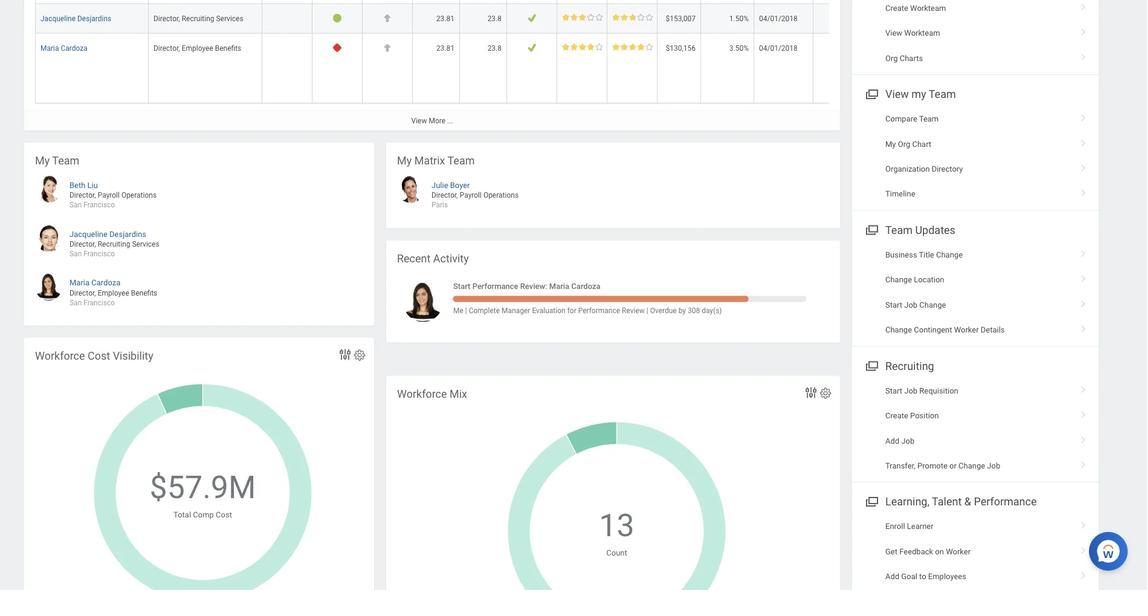 Task type: describe. For each thing, give the bounding box(es) containing it.
chevron right image for my org chart
[[1076, 135, 1092, 147]]

configure workforce mix image
[[819, 387, 833, 400]]

0 vertical spatial org
[[886, 53, 898, 63]]

to
[[920, 572, 927, 581]]

change location link
[[853, 267, 1099, 292]]

director, for julie boyer
[[432, 191, 458, 200]]

team updates
[[886, 224, 956, 236]]

learning,
[[886, 496, 930, 508]]

compare team link
[[853, 106, 1099, 131]]

on
[[936, 547, 944, 556]]

2 horizontal spatial recruiting
[[886, 360, 935, 372]]

get
[[886, 547, 898, 556]]

my matrix team
[[397, 154, 475, 167]]

recent activity element
[[386, 240, 840, 343]]

chevron right image for change contingent worker details
[[1076, 321, 1092, 333]]

my for my matrix team
[[397, 154, 412, 167]]

chevron right image for add goal to employees
[[1076, 568, 1092, 580]]

exceeds expectations - performance is excellent and generally surpassed expectations and required little to no supervision. image
[[562, 43, 603, 51]]

operations for julie boyer
[[484, 191, 519, 200]]

activity
[[433, 252, 469, 265]]

francisco for liu
[[84, 201, 115, 209]]

transfer, promote or change job link
[[853, 453, 1099, 478]]

me
[[453, 307, 464, 315]]

workforce for 13
[[397, 388, 447, 400]]

beth liu list item
[[35, 176, 363, 210]]

the loss of this employee would be moderate or significant to the organization. image
[[383, 43, 392, 53]]

04/01/2018 for 3.50%
[[759, 44, 798, 53]]

start job requisition link
[[853, 378, 1099, 403]]

director, employee benefits
[[154, 44, 241, 53]]

chart
[[913, 139, 932, 148]]

director, recruiting services san francisco
[[70, 240, 159, 258]]

day(s)
[[702, 307, 722, 315]]

chevron right image for org charts
[[1076, 49, 1092, 61]]

start job change
[[886, 300, 946, 309]]

workforce cost visibility
[[35, 349, 153, 362]]

my matrix team element
[[386, 142, 840, 228]]

1 row from the top
[[35, 0, 975, 4]]

julie boyer list item
[[397, 176, 613, 210]]

team right my
[[929, 88, 956, 101]]

maria cardoza for maria cardoza link in list item
[[70, 278, 120, 287]]

create position
[[886, 411, 939, 420]]

jacqueline inside team stats element
[[41, 14, 76, 23]]

team up boyer
[[448, 154, 475, 167]]

workteam for create workteam
[[911, 3, 946, 12]]

organization directory
[[886, 164, 963, 173]]

review
[[622, 307, 645, 315]]

cardoza inside row
[[61, 44, 88, 53]]

chevron right image for get feedback on worker
[[1076, 543, 1092, 555]]

workteam for view workteam
[[905, 28, 941, 37]]

start performance review:  maria cardoza
[[453, 282, 601, 291]]

add for learning, talent & performance
[[886, 572, 900, 581]]

jacqueline desjardins list item
[[35, 224, 363, 259]]

chevron right image for business title change
[[1076, 246, 1092, 258]]

my for my org chart
[[886, 139, 896, 148]]

workforce mix
[[397, 388, 467, 400]]

change contingent worker details link
[[853, 317, 1099, 342]]

director, for beth liu
[[70, 191, 96, 200]]

recent
[[397, 252, 431, 265]]

location
[[914, 275, 945, 284]]

menu group image for view my team
[[863, 85, 880, 101]]

employees
[[929, 572, 967, 581]]

list for team updates
[[853, 242, 1099, 342]]

chevron right image for compare team
[[1076, 110, 1092, 122]]

my team
[[35, 154, 79, 167]]

org charts link
[[853, 46, 1099, 71]]

position
[[911, 411, 939, 420]]

compare team
[[886, 114, 939, 123]]

enroll learner
[[886, 522, 934, 531]]

for
[[568, 307, 577, 315]]

add job
[[886, 436, 915, 445]]

beth
[[70, 181, 85, 190]]

feedback
[[900, 547, 934, 556]]

maria inside recent activity element
[[549, 282, 570, 291]]

add job link
[[853, 428, 1099, 453]]

maria cardoza link inside list item
[[70, 276, 120, 287]]

director, for maria cardoza
[[70, 289, 96, 297]]

change contingent worker details
[[886, 325, 1005, 334]]

view more ...
[[411, 116, 453, 125]]

13
[[599, 507, 635, 544]]

director, employee benefits san francisco
[[70, 289, 157, 307]]

view workteam link
[[853, 21, 1099, 46]]

configure and view chart data image for 13
[[804, 385, 819, 400]]

director, payroll operations paris
[[432, 191, 519, 209]]

comp
[[193, 510, 214, 519]]

list inside my team element
[[35, 170, 363, 316]]

workforce mix element
[[386, 376, 840, 590]]

jacqueline desjardins link inside jacqueline desjardins list item
[[70, 227, 146, 238]]

benefits for director, employee benefits
[[215, 44, 241, 53]]

benefits for director, employee benefits san francisco
[[131, 289, 157, 297]]

job for start job requisition
[[905, 386, 918, 395]]

recent activity
[[397, 252, 469, 265]]

demo_f070.png image
[[403, 282, 443, 322]]

timeline
[[886, 189, 916, 198]]

1.50%
[[730, 14, 749, 23]]

workforce cost visibility element
[[24, 338, 374, 590]]

paris
[[432, 201, 448, 209]]

change up "contingent"
[[920, 300, 946, 309]]

change down business
[[886, 275, 912, 284]]

2,388
[[838, 44, 856, 53]]

0 vertical spatial jacqueline desjardins link
[[41, 12, 111, 23]]

change right or
[[959, 461, 986, 470]]

directory
[[932, 164, 963, 173]]

learner
[[907, 522, 934, 531]]

review:
[[520, 282, 548, 291]]

&
[[965, 496, 972, 508]]

beth liu link
[[70, 178, 98, 190]]

transfer, promote or change job
[[886, 461, 1001, 470]]

create for create position
[[886, 411, 909, 420]]

2,592
[[838, 14, 856, 23]]

$153,007
[[666, 14, 696, 23]]

view workteam
[[886, 28, 941, 37]]

cardoza inside maria cardoza list item
[[91, 278, 120, 287]]

requisition
[[920, 386, 959, 395]]

create for create workteam
[[886, 3, 909, 12]]

my for my team
[[35, 154, 50, 167]]

this worker has low retention risk. image
[[333, 14, 342, 23]]

1 horizontal spatial performance
[[578, 307, 620, 315]]

san for beth liu
[[70, 201, 82, 209]]

promote
[[918, 461, 948, 470]]

chevron right image for enroll learner
[[1076, 518, 1092, 530]]

more
[[429, 116, 446, 125]]

row containing maria cardoza
[[35, 34, 975, 104]]

director, recruiting services
[[154, 14, 243, 23]]

view for view workteam
[[886, 28, 903, 37]]

enroll learner link
[[853, 514, 1099, 539]]

organization directory link
[[853, 156, 1099, 181]]

$57.9m total comp cost
[[150, 469, 256, 519]]

maria inside list item
[[70, 278, 90, 287]]

job for start job change
[[905, 300, 918, 309]]

timeline link
[[853, 181, 1099, 207]]

organization
[[886, 164, 930, 173]]

mix
[[450, 388, 467, 400]]

menu group image for recruiting
[[863, 357, 880, 373]]

3.50%
[[730, 44, 749, 53]]

team up the "beth"
[[52, 154, 79, 167]]

team stats element
[[24, 0, 975, 130]]

operations for beth liu
[[121, 191, 157, 200]]

...
[[447, 116, 453, 125]]

business title change
[[886, 250, 963, 259]]

count
[[607, 548, 627, 557]]

chevron right image for timeline
[[1076, 185, 1092, 197]]

add for recruiting
[[886, 436, 900, 445]]

cardoza inside recent activity element
[[572, 282, 601, 291]]

view my team
[[886, 88, 956, 101]]

list for learning, talent & performance
[[853, 514, 1099, 590]]

chevron right image for create position
[[1076, 407, 1092, 419]]

0 vertical spatial cost
[[88, 349, 110, 362]]

the worker has been assessed as having high potential. image for $153,007
[[527, 14, 537, 23]]

francisco for desjardins
[[84, 250, 115, 258]]



Task type: locate. For each thing, give the bounding box(es) containing it.
services inside director, recruiting services san francisco
[[132, 240, 159, 248]]

1 vertical spatial francisco
[[84, 250, 115, 258]]

0 horizontal spatial benefits
[[131, 289, 157, 297]]

1 vertical spatial 04/01/2018
[[759, 44, 798, 53]]

2 vertical spatial performance
[[974, 496, 1037, 508]]

chevron right image inside change contingent worker details 'link'
[[1076, 321, 1092, 333]]

1 vertical spatial desjardins
[[109, 229, 146, 238]]

2 horizontal spatial maria
[[549, 282, 570, 291]]

chevron right image inside my org chart link
[[1076, 135, 1092, 147]]

13 count
[[599, 507, 635, 557]]

liu
[[87, 181, 98, 190]]

create inside create workteam link
[[886, 3, 909, 12]]

san inside director, recruiting services san francisco
[[70, 250, 82, 258]]

0 vertical spatial san
[[70, 201, 82, 209]]

0 horizontal spatial |
[[465, 307, 467, 315]]

0 vertical spatial start
[[453, 282, 471, 291]]

1 vertical spatial configure and view chart data image
[[804, 385, 819, 400]]

payroll for boyer
[[460, 191, 482, 200]]

0 vertical spatial 23.81
[[436, 14, 455, 23]]

cell
[[35, 0, 149, 4], [149, 0, 262, 4], [262, 0, 313, 4], [313, 0, 363, 4], [363, 0, 413, 4], [413, 0, 460, 4], [460, 0, 507, 4], [507, 0, 557, 4], [557, 0, 608, 4], [608, 0, 658, 4], [658, 0, 701, 4], [701, 0, 755, 4], [755, 0, 814, 4], [814, 0, 861, 4], [262, 4, 313, 34], [262, 34, 313, 104]]

1 vertical spatial san
[[70, 250, 82, 258]]

23.81 for director, recruiting services
[[436, 14, 455, 23]]

performance up complete
[[473, 282, 518, 291]]

1 vertical spatial workforce
[[397, 388, 447, 400]]

change inside 'link'
[[886, 325, 912, 334]]

1 horizontal spatial benefits
[[215, 44, 241, 53]]

|
[[465, 307, 467, 315], [647, 307, 649, 315]]

my
[[912, 88, 927, 101]]

chevron right image for transfer, promote or change job
[[1076, 457, 1092, 469]]

0 horizontal spatial cost
[[88, 349, 110, 362]]

8 chevron right image from the top
[[1076, 518, 1092, 530]]

the worker has been assessed as having high potential. image left meets expectations - performance in line with a solid team contributor. image
[[527, 14, 537, 23]]

configure workforce cost visibility image
[[353, 349, 366, 362]]

compare
[[886, 114, 918, 123]]

0 vertical spatial jacqueline desjardins
[[41, 14, 111, 23]]

desjardins inside row
[[77, 14, 111, 23]]

5 chevron right image from the top
[[1076, 296, 1092, 308]]

0 horizontal spatial configure and view chart data image
[[338, 347, 352, 362]]

job down the add job link
[[988, 461, 1001, 470]]

director, up director, employee benefits
[[154, 14, 180, 23]]

recruiting down director, payroll operations san francisco
[[98, 240, 130, 248]]

create position link
[[853, 403, 1099, 428]]

2 menu group image from the top
[[863, 493, 880, 509]]

performance right &
[[974, 496, 1037, 508]]

2 horizontal spatial performance
[[974, 496, 1037, 508]]

get feedback on worker link
[[853, 539, 1099, 564]]

change location
[[886, 275, 945, 284]]

san inside director, payroll operations san francisco
[[70, 201, 82, 209]]

list containing enroll learner
[[853, 514, 1099, 590]]

francisco inside director, recruiting services san francisco
[[84, 250, 115, 258]]

job up create position
[[905, 386, 918, 395]]

1 chevron right image from the top
[[1076, 0, 1092, 11]]

benefits inside row
[[215, 44, 241, 53]]

1 payroll from the left
[[98, 191, 120, 200]]

chevron right image inside enroll learner link
[[1076, 518, 1092, 530]]

chevron right image inside the add job link
[[1076, 432, 1092, 444]]

performance
[[473, 282, 518, 291], [578, 307, 620, 315], [974, 496, 1037, 508]]

operations inside director, payroll operations san francisco
[[121, 191, 157, 200]]

director, down director, recruiting services san francisco
[[70, 289, 96, 297]]

2 23.8 from the top
[[488, 44, 502, 53]]

san inside director, employee benefits san francisco
[[70, 298, 82, 307]]

5 chevron right image from the top
[[1076, 271, 1092, 283]]

0 vertical spatial menu group image
[[863, 221, 880, 237]]

job down create position
[[902, 436, 915, 445]]

2 vertical spatial recruiting
[[886, 360, 935, 372]]

maria cardoza
[[41, 44, 88, 53], [70, 278, 120, 287]]

1 menu group image from the top
[[863, 221, 880, 237]]

1 horizontal spatial cost
[[216, 510, 232, 519]]

director, payroll operations san francisco
[[70, 191, 157, 209]]

chevron right image inside view workteam link
[[1076, 24, 1092, 36]]

6 chevron right image from the top
[[1076, 407, 1092, 419]]

23.8 for $130,156
[[488, 44, 502, 53]]

cardoza
[[61, 44, 88, 53], [91, 278, 120, 287], [572, 282, 601, 291]]

0 vertical spatial configure and view chart data image
[[338, 347, 352, 362]]

6 chevron right image from the top
[[1076, 321, 1092, 333]]

1 vertical spatial maria cardoza link
[[70, 276, 120, 287]]

0 horizontal spatial cardoza
[[61, 44, 88, 53]]

0 vertical spatial benefits
[[215, 44, 241, 53]]

get feedback on worker
[[886, 547, 971, 556]]

23.8 for $153,007
[[488, 14, 502, 23]]

2 | from the left
[[647, 307, 649, 315]]

meets expectations - performance in line with a solid team contributor. image
[[562, 14, 603, 21]]

list containing start job requisition
[[853, 378, 1099, 478]]

chevron right image inside the start job change link
[[1076, 296, 1092, 308]]

services
[[216, 14, 243, 23], [132, 240, 159, 248]]

francisco up director, employee benefits san francisco
[[84, 250, 115, 258]]

operations
[[121, 191, 157, 200], [484, 191, 519, 200]]

job for add job
[[902, 436, 915, 445]]

worker right on at the bottom right of the page
[[946, 547, 971, 556]]

1 vertical spatial employee
[[98, 289, 129, 297]]

services down director, payroll operations san francisco
[[132, 240, 159, 248]]

san for maria cardoza
[[70, 298, 82, 307]]

0 vertical spatial maria cardoza link
[[41, 42, 88, 53]]

start
[[453, 282, 471, 291], [886, 300, 903, 309], [886, 386, 903, 395]]

list containing create workteam
[[853, 0, 1099, 71]]

chevron right image for create workteam
[[1076, 0, 1092, 11]]

benefits
[[215, 44, 241, 53], [131, 289, 157, 297]]

1 horizontal spatial employee
[[182, 44, 213, 53]]

payroll inside director, payroll operations san francisco
[[98, 191, 120, 200]]

1 horizontal spatial operations
[[484, 191, 519, 200]]

0 vertical spatial performance
[[473, 282, 518, 291]]

0 vertical spatial create
[[886, 3, 909, 12]]

chevron right image inside transfer, promote or change job link
[[1076, 457, 1092, 469]]

start up "me"
[[453, 282, 471, 291]]

view more ... link
[[24, 110, 840, 130]]

9 chevron right image from the top
[[1076, 543, 1092, 555]]

04/01/2018
[[759, 14, 798, 23], [759, 44, 798, 53]]

04/01/2018 right 1.50%
[[759, 14, 798, 23]]

employee down director, recruiting services san francisco
[[98, 289, 129, 297]]

workteam up view workteam
[[911, 3, 946, 12]]

chevron right image inside start job requisition link
[[1076, 382, 1092, 394]]

manager
[[502, 307, 531, 315]]

desjardins inside jacqueline desjardins list item
[[109, 229, 146, 238]]

2 vertical spatial san
[[70, 298, 82, 307]]

matrix
[[415, 154, 445, 167]]

0 vertical spatial employee
[[182, 44, 213, 53]]

1 vertical spatial services
[[132, 240, 159, 248]]

1 vertical spatial cost
[[216, 510, 232, 519]]

org left charts
[[886, 53, 898, 63]]

0 horizontal spatial payroll
[[98, 191, 120, 200]]

0 vertical spatial workteam
[[911, 3, 946, 12]]

employee inside director, employee benefits san francisco
[[98, 289, 129, 297]]

23.81 for director, employee benefits
[[436, 44, 455, 53]]

services for director, recruiting services
[[216, 14, 243, 23]]

org
[[886, 53, 898, 63], [898, 139, 911, 148]]

1 horizontal spatial my
[[397, 154, 412, 167]]

san for jacqueline desjardins
[[70, 250, 82, 258]]

director, up paris
[[432, 191, 458, 200]]

view inside team stats element
[[411, 116, 427, 125]]

1 vertical spatial worker
[[946, 547, 971, 556]]

chevron right image inside organization directory link
[[1076, 160, 1092, 172]]

2 vertical spatial start
[[886, 386, 903, 395]]

recruiting for director, recruiting services san francisco
[[98, 240, 130, 248]]

1 horizontal spatial payroll
[[460, 191, 482, 200]]

13 button
[[599, 505, 636, 547]]

0 vertical spatial jacqueline
[[41, 14, 76, 23]]

maria cardoza inside maria cardoza list item
[[70, 278, 120, 287]]

chevron right image for start job change
[[1076, 296, 1092, 308]]

1 add from the top
[[886, 436, 900, 445]]

start job requisition
[[886, 386, 959, 395]]

the worker has been assessed as having high potential. image for $130,156
[[527, 43, 537, 53]]

francisco inside director, payroll operations san francisco
[[84, 201, 115, 209]]

start inside the start job change link
[[886, 300, 903, 309]]

francisco inside director, employee benefits san francisco
[[84, 298, 115, 307]]

director, inside director, payroll operations paris
[[432, 191, 458, 200]]

0 horizontal spatial operations
[[121, 191, 157, 200]]

4 chevron right image from the top
[[1076, 135, 1092, 147]]

view for view more ...
[[411, 116, 427, 125]]

the loss of this employee would be moderate or significant to the organization. image
[[383, 14, 392, 23]]

start inside recent activity element
[[453, 282, 471, 291]]

complete
[[469, 307, 500, 315]]

chevron right image for organization directory
[[1076, 160, 1092, 172]]

business title change link
[[853, 242, 1099, 267]]

0 vertical spatial francisco
[[84, 201, 115, 209]]

chevron right image inside org charts link
[[1076, 49, 1092, 61]]

10 chevron right image from the top
[[1076, 568, 1092, 580]]

chevron right image inside change location link
[[1076, 271, 1092, 283]]

start down 'change location'
[[886, 300, 903, 309]]

my org chart link
[[853, 131, 1099, 156]]

1 horizontal spatial services
[[216, 14, 243, 23]]

director, inside director, recruiting services san francisco
[[70, 240, 96, 248]]

recruiting up director, employee benefits
[[182, 14, 214, 23]]

1 23.8 from the top
[[488, 14, 502, 23]]

julie boyer link
[[432, 178, 470, 190]]

maria cardoza link
[[41, 42, 88, 53], [70, 276, 120, 287]]

jacqueline desjardins for the topmost 'jacqueline desjardins' link
[[41, 14, 111, 23]]

1 | from the left
[[465, 307, 467, 315]]

my team element
[[24, 142, 374, 326]]

1 san from the top
[[70, 201, 82, 209]]

1 vertical spatial 23.81
[[436, 44, 455, 53]]

create up view workteam
[[886, 3, 909, 12]]

1 francisco from the top
[[84, 201, 115, 209]]

2 horizontal spatial my
[[886, 139, 896, 148]]

jacqueline desjardins for 'jacqueline desjardins' link within the jacqueline desjardins list item
[[70, 229, 146, 238]]

23.81 right the loss of this employee would be moderate or significant to the organization. image
[[436, 44, 455, 53]]

jacqueline desjardins inside row
[[41, 14, 111, 23]]

view up org charts
[[886, 28, 903, 37]]

1 vertical spatial jacqueline desjardins link
[[70, 227, 146, 238]]

the worker has been assessed as having high potential. image
[[527, 14, 537, 23], [527, 43, 537, 53]]

0 vertical spatial view
[[886, 28, 903, 37]]

add goal to employees link
[[853, 564, 1099, 589]]

2 menu group image from the top
[[863, 357, 880, 373]]

chevron right image inside business title change link
[[1076, 246, 1092, 258]]

recruiting up start job requisition
[[886, 360, 935, 372]]

by
[[679, 307, 686, 315]]

view left my
[[886, 88, 909, 101]]

0 vertical spatial the worker has been assessed as having high potential. image
[[527, 14, 537, 23]]

charts
[[900, 53, 923, 63]]

1 chevron right image from the top
[[1076, 49, 1092, 61]]

chevron right image inside create position link
[[1076, 407, 1092, 419]]

director,
[[154, 14, 180, 23], [154, 44, 180, 53], [70, 191, 96, 200], [432, 191, 458, 200], [70, 240, 96, 248], [70, 289, 96, 297]]

configure and view chart data image left configure workforce mix image
[[804, 385, 819, 400]]

0 horizontal spatial services
[[132, 240, 159, 248]]

| right review on the bottom of the page
[[647, 307, 649, 315]]

start for start job change
[[886, 300, 903, 309]]

chevron right image for start job requisition
[[1076, 382, 1092, 394]]

team
[[929, 88, 956, 101], [919, 114, 939, 123], [52, 154, 79, 167], [448, 154, 475, 167], [886, 224, 913, 236]]

the worker has been assessed as having high potential. image left the exceeds expectations - performance is excellent and generally surpassed expectations and required little to no supervision. "image"
[[527, 43, 537, 53]]

3 chevron right image from the top
[[1076, 110, 1092, 122]]

payroll for liu
[[98, 191, 120, 200]]

director, inside director, employee benefits san francisco
[[70, 289, 96, 297]]

maria cardoza list item
[[35, 273, 363, 307]]

start for start job requisition
[[886, 386, 903, 395]]

team down view my team
[[919, 114, 939, 123]]

23.81 right the loss of this employee would be moderate or significant to the organization. icon
[[436, 14, 455, 23]]

benefits inside director, employee benefits san francisco
[[131, 289, 157, 297]]

7 chevron right image from the top
[[1076, 432, 1092, 444]]

maria cardoza link inside row
[[41, 42, 88, 53]]

operations inside director, payroll operations paris
[[484, 191, 519, 200]]

1 vertical spatial maria cardoza
[[70, 278, 120, 287]]

services inside row
[[216, 14, 243, 23]]

san
[[70, 201, 82, 209], [70, 250, 82, 258], [70, 298, 82, 307]]

1 vertical spatial the worker has been assessed as having high potential. image
[[527, 43, 537, 53]]

3 san from the top
[[70, 298, 82, 307]]

cost left visibility
[[88, 349, 110, 362]]

chevron right image inside create workteam link
[[1076, 0, 1092, 11]]

start job change link
[[853, 292, 1099, 317]]

my org chart
[[886, 139, 932, 148]]

0 vertical spatial workforce
[[35, 349, 85, 362]]

1 vertical spatial menu group image
[[863, 493, 880, 509]]

$57.9m button
[[150, 467, 258, 509]]

8 chevron right image from the top
[[1076, 457, 1092, 469]]

0 vertical spatial add
[[886, 436, 900, 445]]

director, for jacqueline desjardins
[[70, 240, 96, 248]]

view
[[886, 28, 903, 37], [886, 88, 909, 101], [411, 116, 427, 125]]

1 horizontal spatial cardoza
[[91, 278, 120, 287]]

jacqueline desjardins link
[[41, 12, 111, 23], [70, 227, 146, 238]]

1 vertical spatial 23.8
[[488, 44, 502, 53]]

2 san from the top
[[70, 250, 82, 258]]

add left goal
[[886, 572, 900, 581]]

2 add from the top
[[886, 572, 900, 581]]

details
[[981, 325, 1005, 334]]

san up workforce cost visibility
[[70, 298, 82, 307]]

0 horizontal spatial maria
[[41, 44, 59, 53]]

2 23.81 from the top
[[436, 44, 455, 53]]

cost right comp
[[216, 510, 232, 519]]

1 horizontal spatial workforce
[[397, 388, 447, 400]]

2 payroll from the left
[[460, 191, 482, 200]]

maria cardoza for maria cardoza link in the row
[[41, 44, 88, 53]]

chevron right image
[[1076, 0, 1092, 11], [1076, 24, 1092, 36], [1076, 110, 1092, 122], [1076, 135, 1092, 147], [1076, 271, 1092, 283], [1076, 407, 1092, 419], [1076, 432, 1092, 444], [1076, 457, 1092, 469], [1076, 543, 1092, 555], [1076, 568, 1092, 580]]

services up director, employee benefits
[[216, 14, 243, 23]]

1 vertical spatial jacqueline desjardins
[[70, 229, 146, 238]]

view left more
[[411, 116, 427, 125]]

start inside start job requisition link
[[886, 386, 903, 395]]

menu group image left learning,
[[863, 493, 880, 509]]

2 row from the top
[[35, 4, 975, 34]]

org left chart
[[898, 139, 911, 148]]

1 vertical spatial performance
[[578, 307, 620, 315]]

job
[[905, 300, 918, 309], [905, 386, 918, 395], [902, 436, 915, 445], [988, 461, 1001, 470]]

3 chevron right image from the top
[[1076, 185, 1092, 197]]

chevron right image for change location
[[1076, 271, 1092, 283]]

maria cardoza inside row
[[41, 44, 88, 53]]

1 horizontal spatial configure and view chart data image
[[804, 385, 819, 400]]

desjardins for 'jacqueline desjardins' link within the jacqueline desjardins list item
[[109, 229, 146, 238]]

$57.9m
[[150, 469, 256, 506]]

chevron right image for view workteam
[[1076, 24, 1092, 36]]

director, down director, recruiting services
[[154, 44, 180, 53]]

san down the "beth"
[[70, 201, 82, 209]]

director, inside director, payroll operations san francisco
[[70, 191, 96, 200]]

0 vertical spatial recruiting
[[182, 14, 214, 23]]

recruiting for director, recruiting services
[[182, 14, 214, 23]]

1 horizontal spatial |
[[647, 307, 649, 315]]

0 horizontal spatial my
[[35, 154, 50, 167]]

1 vertical spatial start
[[886, 300, 903, 309]]

0 vertical spatial 23.8
[[488, 14, 502, 23]]

jacqueline inside list item
[[70, 229, 108, 238]]

row
[[35, 0, 975, 4], [35, 4, 975, 34], [35, 34, 975, 104]]

2 operations from the left
[[484, 191, 519, 200]]

0 vertical spatial desjardins
[[77, 14, 111, 23]]

workteam
[[911, 3, 946, 12], [905, 28, 941, 37]]

1 horizontal spatial maria
[[70, 278, 90, 287]]

benefits down director, recruiting services san francisco
[[131, 289, 157, 297]]

change
[[937, 250, 963, 259], [886, 275, 912, 284], [920, 300, 946, 309], [886, 325, 912, 334], [959, 461, 986, 470]]

start for start performance review:  maria cardoza
[[453, 282, 471, 291]]

chevron right image inside compare team link
[[1076, 110, 1092, 122]]

2 francisco from the top
[[84, 250, 115, 258]]

chevron right image inside timeline link
[[1076, 185, 1092, 197]]

chevron right image
[[1076, 49, 1092, 61], [1076, 160, 1092, 172], [1076, 185, 1092, 197], [1076, 246, 1092, 258], [1076, 296, 1092, 308], [1076, 321, 1092, 333], [1076, 382, 1092, 394], [1076, 518, 1092, 530]]

add goal to employees
[[886, 572, 967, 581]]

contingent
[[914, 325, 953, 334]]

2 horizontal spatial cardoza
[[572, 282, 601, 291]]

1 the worker has been assessed as having high potential. image from the top
[[527, 14, 537, 23]]

start up create position
[[886, 386, 903, 395]]

employee down director, recruiting services
[[182, 44, 213, 53]]

1 vertical spatial view
[[886, 88, 909, 101]]

menu group image for learning, talent & performance
[[863, 493, 880, 509]]

chevron right image inside the get feedback on worker link
[[1076, 543, 1092, 555]]

francisco
[[84, 201, 115, 209], [84, 250, 115, 258], [84, 298, 115, 307]]

2 vertical spatial view
[[411, 116, 427, 125]]

performance right for
[[578, 307, 620, 315]]

chevron right image inside the add goal to employees link
[[1076, 568, 1092, 580]]

worker inside 'link'
[[955, 325, 979, 334]]

desjardins
[[77, 14, 111, 23], [109, 229, 146, 238]]

1 menu group image from the top
[[863, 85, 880, 101]]

04/01/2018 right 3.50%
[[759, 44, 798, 53]]

2 chevron right image from the top
[[1076, 160, 1092, 172]]

maria inside row
[[41, 44, 59, 53]]

payroll down boyer
[[460, 191, 482, 200]]

0 horizontal spatial employee
[[98, 289, 129, 297]]

configure and view chart data image for $57.9m
[[338, 347, 352, 362]]

1 horizontal spatial recruiting
[[182, 14, 214, 23]]

configure and view chart data image left configure workforce cost visibility image
[[338, 347, 352, 362]]

employee inside row
[[182, 44, 213, 53]]

0 horizontal spatial recruiting
[[98, 240, 130, 248]]

employee for director, employee benefits san francisco
[[98, 289, 129, 297]]

1 create from the top
[[886, 3, 909, 12]]

julie
[[432, 181, 448, 190]]

updates
[[916, 224, 956, 236]]

julie boyer
[[432, 181, 470, 190]]

director, down beth liu at the top of page
[[70, 191, 96, 200]]

cost inside $57.9m total comp cost
[[216, 510, 232, 519]]

1 vertical spatial menu group image
[[863, 357, 880, 373]]

3 francisco from the top
[[84, 298, 115, 307]]

francisco down liu
[[84, 201, 115, 209]]

payroll down liu
[[98, 191, 120, 200]]

create workteam link
[[853, 0, 1099, 21]]

workteam down create workteam
[[905, 28, 941, 37]]

row containing jacqueline desjardins
[[35, 4, 975, 34]]

configure and view chart data image
[[338, 347, 352, 362], [804, 385, 819, 400]]

francisco up workforce cost visibility
[[84, 298, 115, 307]]

recruiting inside director, recruiting services san francisco
[[98, 240, 130, 248]]

beth liu
[[70, 181, 98, 190]]

view for view my team
[[886, 88, 909, 101]]

308
[[688, 307, 700, 315]]

create inside create position link
[[886, 411, 909, 420]]

1 vertical spatial recruiting
[[98, 240, 130, 248]]

list containing compare team
[[853, 106, 1099, 207]]

2 04/01/2018 from the top
[[759, 44, 798, 53]]

menu group image
[[863, 85, 880, 101], [863, 493, 880, 509]]

1 23.81 from the top
[[436, 14, 455, 23]]

me  |  complete manager evaluation for performance review  |  overdue by 308 day(s)
[[453, 307, 722, 315]]

04/01/2018 for 1.50%
[[759, 14, 798, 23]]

2 the worker has been assessed as having high potential. image from the top
[[527, 43, 537, 53]]

2 vertical spatial francisco
[[84, 298, 115, 307]]

0 vertical spatial maria cardoza
[[41, 44, 88, 53]]

4 chevron right image from the top
[[1076, 246, 1092, 258]]

menu group image
[[863, 221, 880, 237], [863, 357, 880, 373]]

0 vertical spatial worker
[[955, 325, 979, 334]]

chevron right image for add job
[[1076, 432, 1092, 444]]

director, down director, payroll operations san francisco
[[70, 240, 96, 248]]

1 operations from the left
[[121, 191, 157, 200]]

this worker has a high retention risk - immediate action needed. image
[[333, 43, 342, 53]]

jacqueline desjardins inside list item
[[70, 229, 146, 238]]

change down start job change
[[886, 325, 912, 334]]

1 vertical spatial add
[[886, 572, 900, 581]]

benefits down director, recruiting services
[[215, 44, 241, 53]]

list for recruiting
[[853, 378, 1099, 478]]

$130,156
[[666, 44, 696, 53]]

list containing business title change
[[853, 242, 1099, 342]]

1 04/01/2018 from the top
[[759, 14, 798, 23]]

2 chevron right image from the top
[[1076, 24, 1092, 36]]

add up 'transfer,'
[[886, 436, 900, 445]]

team up business
[[886, 224, 913, 236]]

0 vertical spatial 04/01/2018
[[759, 14, 798, 23]]

desjardins for the topmost 'jacqueline desjardins' link
[[77, 14, 111, 23]]

workforce for $57.9m
[[35, 349, 85, 362]]

transfer,
[[886, 461, 916, 470]]

list for view my team
[[853, 106, 1099, 207]]

23.8
[[488, 14, 502, 23], [488, 44, 502, 53]]

0 horizontal spatial workforce
[[35, 349, 85, 362]]

job down 'change location'
[[905, 300, 918, 309]]

change right title
[[937, 250, 963, 259]]

1 vertical spatial jacqueline
[[70, 229, 108, 238]]

add
[[886, 436, 900, 445], [886, 572, 900, 581]]

0 vertical spatial menu group image
[[863, 85, 880, 101]]

services for director, recruiting services san francisco
[[132, 240, 159, 248]]

create workteam
[[886, 3, 946, 12]]

1 vertical spatial workteam
[[905, 28, 941, 37]]

employee for director, employee benefits
[[182, 44, 213, 53]]

worker left the details
[[955, 325, 979, 334]]

francisco for cardoza
[[84, 298, 115, 307]]

menu group image left my
[[863, 85, 880, 101]]

list containing beth liu
[[35, 170, 363, 316]]

payroll inside director, payroll operations paris
[[460, 191, 482, 200]]

san up director, employee benefits san francisco
[[70, 250, 82, 258]]

list
[[853, 0, 1099, 71], [853, 106, 1099, 207], [35, 170, 363, 316], [853, 242, 1099, 342], [853, 378, 1099, 478], [853, 514, 1099, 590]]

| right "me"
[[465, 307, 467, 315]]

1 vertical spatial org
[[898, 139, 911, 148]]

2 create from the top
[[886, 411, 909, 420]]

recruiting inside row
[[182, 14, 214, 23]]

0 horizontal spatial performance
[[473, 282, 518, 291]]

create up 'add job'
[[886, 411, 909, 420]]

1 vertical spatial create
[[886, 411, 909, 420]]

7 chevron right image from the top
[[1076, 382, 1092, 394]]

0 vertical spatial services
[[216, 14, 243, 23]]

1 vertical spatial benefits
[[131, 289, 157, 297]]

org charts
[[886, 53, 923, 63]]

23.81
[[436, 14, 455, 23], [436, 44, 455, 53]]

menu group image for team updates
[[863, 221, 880, 237]]

3 row from the top
[[35, 34, 975, 104]]



Task type: vqa. For each thing, say whether or not it's contained in the screenshot.
Profile Logan Mcneil element at the top
no



